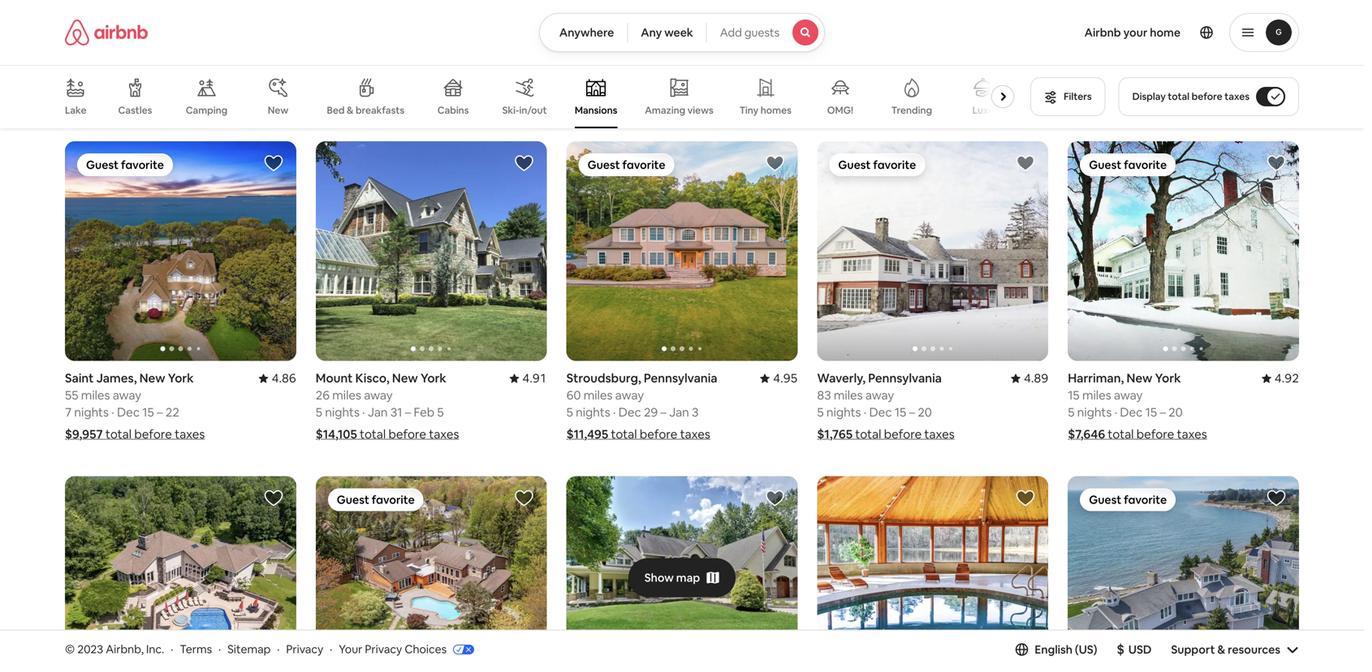 Task type: locate. For each thing, give the bounding box(es) containing it.
1 nights from the left
[[74, 405, 109, 420]]

new right harriman,
[[1127, 370, 1153, 386]]

1 horizontal spatial pennsylvania
[[869, 370, 942, 386]]

1 away from the left
[[113, 388, 141, 403]]

before inside mount kisco, new york 26 miles away 5 nights · jan 31 – feb 5 $14,105 total before taxes
[[389, 427, 426, 442]]

& right support
[[1218, 642, 1226, 657]]

5 down 83
[[818, 405, 824, 420]]

english (us)
[[1035, 642, 1098, 657]]

new right kisco,
[[392, 370, 418, 386]]

nights inside saint james, new york 55 miles away 7 nights · dec 15 – 22 $9,957 total before taxes
[[74, 405, 109, 420]]

3 miles from the left
[[834, 388, 863, 403]]

&
[[347, 104, 354, 117], [1218, 642, 1226, 657]]

4 nights from the left
[[576, 405, 611, 420]]

away down harriman,
[[1114, 388, 1143, 403]]

& right the bed
[[347, 104, 354, 117]]

miles inside waverly, pennsylvania 83 miles away 5 nights · dec 15 – 20 $1,765 total before taxes
[[834, 388, 863, 403]]

your privacy choices
[[339, 642, 447, 657]]

15 inside saint james, new york 55 miles away 7 nights · dec 15 – 22 $9,957 total before taxes
[[142, 405, 154, 420]]

3 nights from the left
[[827, 405, 861, 420]]

pennsylvania up 3
[[644, 370, 718, 386]]

4.95
[[773, 370, 798, 386]]

· down james,
[[112, 405, 114, 420]]

privacy left your
[[286, 642, 324, 657]]

1 vertical spatial &
[[1218, 642, 1226, 657]]

taxes inside saint james, new york 55 miles away 7 nights · dec 15 – 22 $9,957 total before taxes
[[175, 427, 205, 442]]

usd
[[1129, 642, 1152, 657]]

james,
[[96, 370, 137, 386]]

5 – from the left
[[1160, 405, 1166, 420]]

homes
[[761, 104, 792, 117]]

dec inside saint james, new york 55 miles away 7 nights · dec 15 – 22 $9,957 total before taxes
[[117, 405, 140, 420]]

4.91
[[523, 370, 547, 386]]

support & resources
[[1172, 642, 1281, 657]]

dec
[[117, 405, 140, 420], [870, 405, 892, 420], [619, 405, 642, 420], [1120, 405, 1143, 420]]

4.86
[[272, 370, 296, 386]]

nights up $9,957
[[74, 405, 109, 420]]

ski-
[[503, 104, 519, 117]]

0 horizontal spatial york
[[168, 370, 194, 386]]

2 jan from the left
[[670, 405, 689, 420]]

add to wishlist: harriman, new york image
[[1267, 154, 1287, 173]]

· inside saint james, new york 55 miles away 7 nights · dec 15 – 22 $9,957 total before taxes
[[112, 405, 114, 420]]

55
[[65, 388, 78, 403]]

guests
[[745, 25, 780, 40]]

1 pennsylvania from the left
[[869, 370, 942, 386]]

1 20 from the left
[[918, 405, 932, 420]]

total right $7,646
[[1108, 427, 1134, 442]]

add to wishlist: saint james, new york image
[[264, 154, 283, 173]]

total right $11,495
[[611, 427, 637, 442]]

& for breakfasts
[[347, 104, 354, 117]]

4.89
[[1024, 370, 1049, 386]]

pennsylvania for 20
[[869, 370, 942, 386]]

pennsylvania inside waverly, pennsylvania 83 miles away 5 nights · dec 15 – 20 $1,765 total before taxes
[[869, 370, 942, 386]]

total right $14,105
[[360, 427, 386, 442]]

2023
[[77, 642, 103, 657]]

new up add to wishlist: saint james, new york icon
[[268, 104, 289, 117]]

3 5 from the left
[[818, 405, 824, 420]]

york up 22
[[168, 370, 194, 386]]

before right $7,646
[[1137, 427, 1175, 442]]

0 horizontal spatial &
[[347, 104, 354, 117]]

miles down saint
[[81, 388, 110, 403]]

lake
[[65, 104, 86, 117]]

4.92 out of 5 average rating image
[[1262, 370, 1300, 386]]

york inside saint james, new york 55 miles away 7 nights · dec 15 – 22 $9,957 total before taxes
[[168, 370, 194, 386]]

york up feb
[[421, 370, 447, 386]]

feb
[[414, 405, 435, 420]]

nights up $11,495
[[576, 405, 611, 420]]

$11,495
[[567, 427, 609, 442]]

total inside harriman, new york 15 miles away 5 nights · dec 15 – 20 $7,646 total before taxes
[[1108, 427, 1134, 442]]

5 up $7,646
[[1068, 405, 1075, 420]]

· down harriman,
[[1115, 405, 1118, 420]]

– inside mount kisco, new york 26 miles away 5 nights · jan 31 – feb 5 $14,105 total before taxes
[[405, 405, 411, 420]]

miles
[[81, 388, 110, 403], [332, 388, 361, 403], [834, 388, 863, 403], [584, 388, 613, 403], [1083, 388, 1112, 403]]

·
[[112, 405, 114, 420], [362, 405, 365, 420], [864, 405, 867, 420], [613, 405, 616, 420], [1115, 405, 1118, 420], [171, 642, 173, 657], [218, 642, 221, 657], [277, 642, 280, 657], [330, 642, 333, 657]]

3 dec from the left
[[619, 405, 642, 420]]

miles down stroudsburg,
[[584, 388, 613, 403]]

sitemap
[[228, 642, 271, 657]]

· right inc.
[[171, 642, 173, 657]]

away inside harriman, new york 15 miles away 5 nights · dec 15 – 20 $7,646 total before taxes
[[1114, 388, 1143, 403]]

© 2023 airbnb, inc. ·
[[65, 642, 173, 657]]

1 horizontal spatial privacy
[[365, 642, 402, 657]]

cabins
[[438, 104, 469, 117]]

1 miles from the left
[[81, 388, 110, 403]]

profile element
[[845, 0, 1300, 65]]

4 – from the left
[[661, 405, 667, 420]]

83
[[818, 388, 831, 403]]

5 5 from the left
[[1068, 405, 1075, 420]]

before inside harriman, new york 15 miles away 5 nights · dec 15 – 20 $7,646 total before taxes
[[1137, 427, 1175, 442]]

1 jan from the left
[[368, 405, 388, 420]]

tiny
[[740, 104, 759, 117]]

away up 29
[[615, 388, 644, 403]]

privacy right your
[[365, 642, 402, 657]]

& for resources
[[1218, 642, 1226, 657]]

15 inside waverly, pennsylvania 83 miles away 5 nights · dec 15 – 20 $1,765 total before taxes
[[895, 405, 907, 420]]

5 right feb
[[437, 405, 444, 420]]

None search field
[[539, 13, 825, 52]]

total right $1,765
[[856, 427, 882, 442]]

0 horizontal spatial privacy
[[286, 642, 324, 657]]

jan
[[368, 405, 388, 420], [670, 405, 689, 420]]

pennsylvania right waverly,
[[869, 370, 942, 386]]

nights inside harriman, new york 15 miles away 5 nights · dec 15 – 20 $7,646 total before taxes
[[1078, 405, 1112, 420]]

week
[[665, 25, 693, 40]]

airbnb,
[[106, 642, 144, 657]]

add to wishlist: middletown township, new jersey image
[[766, 489, 785, 508]]

2 – from the left
[[405, 405, 411, 420]]

2 horizontal spatial york
[[1156, 370, 1182, 386]]

2 miles from the left
[[332, 388, 361, 403]]

20
[[918, 405, 932, 420], [1169, 405, 1183, 420]]

saint james, new york 55 miles away 7 nights · dec 15 – 22 $9,957 total before taxes
[[65, 370, 205, 442]]

2 pennsylvania from the left
[[644, 370, 718, 386]]

15
[[1068, 388, 1080, 403], [142, 405, 154, 420], [895, 405, 907, 420], [1146, 405, 1158, 420]]

omg!
[[828, 104, 854, 117]]

2 nights from the left
[[325, 405, 360, 420]]

3 – from the left
[[909, 405, 916, 420]]

· left the '31'
[[362, 405, 365, 420]]

privacy
[[286, 642, 324, 657], [365, 642, 402, 657]]

amazing
[[645, 104, 686, 116]]

new right james,
[[139, 370, 165, 386]]

0 horizontal spatial 20
[[918, 405, 932, 420]]

before down 29
[[640, 427, 678, 442]]

–
[[157, 405, 163, 420], [405, 405, 411, 420], [909, 405, 916, 420], [661, 405, 667, 420], [1160, 405, 1166, 420]]

york
[[168, 370, 194, 386], [421, 370, 447, 386], [1156, 370, 1182, 386]]

terms · sitemap · privacy ·
[[180, 642, 333, 657]]

1 horizontal spatial 20
[[1169, 405, 1183, 420]]

add to wishlist: mount kisco, new york image
[[515, 154, 534, 173]]

· inside waverly, pennsylvania 83 miles away 5 nights · dec 15 – 20 $1,765 total before taxes
[[864, 405, 867, 420]]

map
[[677, 571, 700, 585]]

· down waverly,
[[864, 405, 867, 420]]

mansions
[[575, 104, 618, 117]]

nights up $14,105
[[325, 405, 360, 420]]

5 inside waverly, pennsylvania 83 miles away 5 nights · dec 15 – 20 $1,765 total before taxes
[[818, 405, 824, 420]]

away down kisco,
[[364, 388, 393, 403]]

away down waverly,
[[866, 388, 895, 403]]

before right $1,765
[[884, 427, 922, 442]]

· down stroudsburg,
[[613, 405, 616, 420]]

bed
[[327, 104, 345, 117]]

5
[[316, 405, 323, 420], [437, 405, 444, 420], [818, 405, 824, 420], [567, 405, 573, 420], [1068, 405, 1075, 420]]

before inside waverly, pennsylvania 83 miles away 5 nights · dec 15 – 20 $1,765 total before taxes
[[884, 427, 922, 442]]

1 york from the left
[[168, 370, 194, 386]]

nights
[[74, 405, 109, 420], [325, 405, 360, 420], [827, 405, 861, 420], [576, 405, 611, 420], [1078, 405, 1112, 420]]

1 horizontal spatial jan
[[670, 405, 689, 420]]

0 horizontal spatial pennsylvania
[[644, 370, 718, 386]]

york right harriman,
[[1156, 370, 1182, 386]]

4 away from the left
[[615, 388, 644, 403]]

english
[[1035, 642, 1073, 657]]

2 dec from the left
[[870, 405, 892, 420]]

show map button
[[629, 559, 736, 598]]

saint
[[65, 370, 94, 386]]

total right $9,957
[[106, 427, 132, 442]]

before down the '31'
[[389, 427, 426, 442]]

2 away from the left
[[364, 388, 393, 403]]

1 – from the left
[[157, 405, 163, 420]]

before inside saint james, new york 55 miles away 7 nights · dec 15 – 22 $9,957 total before taxes
[[134, 427, 172, 442]]

dec inside waverly, pennsylvania 83 miles away 5 nights · dec 15 – 20 $1,765 total before taxes
[[870, 405, 892, 420]]

nights up $7,646
[[1078, 405, 1112, 420]]

total inside stroudsburg, pennsylvania 60 miles away 5 nights · dec 29 – jan 3 $11,495 total before taxes
[[611, 427, 637, 442]]

pennsylvania inside stroudsburg, pennsylvania 60 miles away 5 nights · dec 29 – jan 3 $11,495 total before taxes
[[644, 370, 718, 386]]

4 5 from the left
[[567, 405, 573, 420]]

2 20 from the left
[[1169, 405, 1183, 420]]

0 horizontal spatial jan
[[368, 405, 388, 420]]

airbnb
[[1085, 25, 1122, 40]]

5 down 60
[[567, 405, 573, 420]]

taxes inside harriman, new york 15 miles away 5 nights · dec 15 – 20 $7,646 total before taxes
[[1177, 427, 1208, 442]]

· inside mount kisco, new york 26 miles away 5 nights · jan 31 – feb 5 $14,105 total before taxes
[[362, 405, 365, 420]]

jan left 3
[[670, 405, 689, 420]]

new inside harriman, new york 15 miles away 5 nights · dec 15 – 20 $7,646 total before taxes
[[1127, 370, 1153, 386]]

1 dec from the left
[[117, 405, 140, 420]]

miles down mount
[[332, 388, 361, 403]]

group
[[65, 65, 1021, 128], [65, 141, 296, 361], [316, 141, 547, 361], [567, 141, 798, 361], [818, 141, 1049, 361], [1068, 141, 1300, 361], [65, 476, 296, 669], [316, 476, 547, 669], [567, 476, 798, 669], [818, 476, 1049, 669], [1068, 476, 1300, 669]]

stroudsburg,
[[567, 370, 641, 386]]

4 dec from the left
[[1120, 405, 1143, 420]]

away inside saint james, new york 55 miles away 7 nights · dec 15 – 22 $9,957 total before taxes
[[113, 388, 141, 403]]

3 away from the left
[[866, 388, 895, 403]]

· right terms link
[[218, 642, 221, 657]]

waverly, pennsylvania 83 miles away 5 nights · dec 15 – 20 $1,765 total before taxes
[[818, 370, 955, 442]]

your
[[1124, 25, 1148, 40]]

terms link
[[180, 642, 212, 657]]

3 york from the left
[[1156, 370, 1182, 386]]

tiny homes
[[740, 104, 792, 117]]

0 vertical spatial &
[[347, 104, 354, 117]]

away down james,
[[113, 388, 141, 403]]

before right display
[[1192, 90, 1223, 103]]

filters button
[[1031, 77, 1106, 116]]

5 miles from the left
[[1083, 388, 1112, 403]]

terms
[[180, 642, 212, 657]]

york inside mount kisco, new york 26 miles away 5 nights · jan 31 – feb 5 $14,105 total before taxes
[[421, 370, 447, 386]]

jan inside mount kisco, new york 26 miles away 5 nights · jan 31 – feb 5 $14,105 total before taxes
[[368, 405, 388, 420]]

mount kisco, new york 26 miles away 5 nights · jan 31 – feb 5 $14,105 total before taxes
[[316, 370, 459, 442]]

dec inside stroudsburg, pennsylvania 60 miles away 5 nights · dec 29 – jan 3 $11,495 total before taxes
[[619, 405, 642, 420]]

4 miles from the left
[[584, 388, 613, 403]]

2 york from the left
[[421, 370, 447, 386]]

away
[[113, 388, 141, 403], [364, 388, 393, 403], [866, 388, 895, 403], [615, 388, 644, 403], [1114, 388, 1143, 403]]

· left the privacy "link"
[[277, 642, 280, 657]]

5 nights from the left
[[1078, 405, 1112, 420]]

away inside waverly, pennsylvania 83 miles away 5 nights · dec 15 – 20 $1,765 total before taxes
[[866, 388, 895, 403]]

$1,765
[[818, 427, 853, 442]]

1 horizontal spatial york
[[421, 370, 447, 386]]

before down 22
[[134, 427, 172, 442]]

miles down waverly,
[[834, 388, 863, 403]]

5 away from the left
[[1114, 388, 1143, 403]]

in/out
[[519, 104, 547, 117]]

1 horizontal spatial &
[[1218, 642, 1226, 657]]

choices
[[405, 642, 447, 657]]

1 5 from the left
[[316, 405, 323, 420]]

taxes inside stroudsburg, pennsylvania 60 miles away 5 nights · dec 29 – jan 3 $11,495 total before taxes
[[680, 427, 711, 442]]

york for mount kisco, new york
[[421, 370, 447, 386]]

jan left the '31'
[[368, 405, 388, 420]]

taxes
[[1225, 90, 1250, 103], [175, 427, 205, 442], [429, 427, 459, 442], [925, 427, 955, 442], [680, 427, 711, 442], [1177, 427, 1208, 442]]

5 down 26
[[316, 405, 323, 420]]

miles down harriman,
[[1083, 388, 1112, 403]]

airbnb your home
[[1085, 25, 1181, 40]]

show
[[645, 571, 674, 585]]

new
[[268, 104, 289, 117], [139, 370, 165, 386], [392, 370, 418, 386], [1127, 370, 1153, 386]]

total
[[1168, 90, 1190, 103], [106, 427, 132, 442], [360, 427, 386, 442], [856, 427, 882, 442], [611, 427, 637, 442], [1108, 427, 1134, 442]]

total inside saint james, new york 55 miles away 7 nights · dec 15 – 22 $9,957 total before taxes
[[106, 427, 132, 442]]

nights up $1,765
[[827, 405, 861, 420]]

· left your
[[330, 642, 333, 657]]

– inside saint james, new york 55 miles away 7 nights · dec 15 – 22 $9,957 total before taxes
[[157, 405, 163, 420]]



Task type: vqa. For each thing, say whether or not it's contained in the screenshot.


Task type: describe. For each thing, give the bounding box(es) containing it.
29
[[644, 405, 658, 420]]

airbnb your home link
[[1075, 15, 1191, 50]]

group containing amazing views
[[65, 65, 1021, 128]]

castles
[[118, 104, 152, 117]]

harriman,
[[1068, 370, 1125, 386]]

none search field containing anywhere
[[539, 13, 825, 52]]

1 privacy from the left
[[286, 642, 324, 657]]

stroudsburg, pennsylvania 60 miles away 5 nights · dec 29 – jan 3 $11,495 total before taxes
[[567, 370, 718, 442]]

· inside stroudsburg, pennsylvania 60 miles away 5 nights · dec 29 – jan 3 $11,495 total before taxes
[[613, 405, 616, 420]]

support
[[1172, 642, 1216, 657]]

away inside mount kisco, new york 26 miles away 5 nights · jan 31 – feb 5 $14,105 total before taxes
[[364, 388, 393, 403]]

show map
[[645, 571, 700, 585]]

total right display
[[1168, 90, 1190, 103]]

new inside saint james, new york 55 miles away 7 nights · dec 15 – 22 $9,957 total before taxes
[[139, 370, 165, 386]]

$9,957
[[65, 427, 103, 442]]

inc.
[[146, 642, 164, 657]]

total inside mount kisco, new york 26 miles away 5 nights · jan 31 – feb 5 $14,105 total before taxes
[[360, 427, 386, 442]]

away inside stroudsburg, pennsylvania 60 miles away 5 nights · dec 29 – jan 3 $11,495 total before taxes
[[615, 388, 644, 403]]

$ usd
[[1117, 641, 1152, 658]]

taxes inside mount kisco, new york 26 miles away 5 nights · jan 31 – feb 5 $14,105 total before taxes
[[429, 427, 459, 442]]

miles inside stroudsburg, pennsylvania 60 miles away 5 nights · dec 29 – jan 3 $11,495 total before taxes
[[584, 388, 613, 403]]

bed & breakfasts
[[327, 104, 405, 117]]

total inside waverly, pennsylvania 83 miles away 5 nights · dec 15 – 20 $1,765 total before taxes
[[856, 427, 882, 442]]

– inside stroudsburg, pennsylvania 60 miles away 5 nights · dec 29 – jan 3 $11,495 total before taxes
[[661, 405, 667, 420]]

· inside harriman, new york 15 miles away 5 nights · dec 15 – 20 $7,646 total before taxes
[[1115, 405, 1118, 420]]

$14,105
[[316, 427, 357, 442]]

$7,646
[[1068, 427, 1106, 442]]

your
[[339, 642, 363, 657]]

add to wishlist: narrowsburg, new york image
[[1016, 489, 1036, 508]]

4.89 out of 5 average rating image
[[1011, 370, 1049, 386]]

5 inside harriman, new york 15 miles away 5 nights · dec 15 – 20 $7,646 total before taxes
[[1068, 405, 1075, 420]]

privacy link
[[286, 642, 324, 657]]

add to wishlist: rhinebeck, new york image
[[264, 489, 283, 508]]

– inside harriman, new york 15 miles away 5 nights · dec 15 – 20 $7,646 total before taxes
[[1160, 405, 1166, 420]]

add
[[720, 25, 742, 40]]

2 privacy from the left
[[365, 642, 402, 657]]

©
[[65, 642, 75, 657]]

nights inside stroudsburg, pennsylvania 60 miles away 5 nights · dec 29 – jan 3 $11,495 total before taxes
[[576, 405, 611, 420]]

jan inside stroudsburg, pennsylvania 60 miles away 5 nights · dec 29 – jan 3 $11,495 total before taxes
[[670, 405, 689, 420]]

7
[[65, 405, 72, 420]]

pennsylvania for jan
[[644, 370, 718, 386]]

4.86 out of 5 average rating image
[[259, 370, 296, 386]]

display total before taxes
[[1133, 90, 1250, 103]]

display
[[1133, 90, 1166, 103]]

anywhere
[[560, 25, 614, 40]]

any week button
[[627, 13, 707, 52]]

miles inside mount kisco, new york 26 miles away 5 nights · jan 31 – feb 5 $14,105 total before taxes
[[332, 388, 361, 403]]

20 inside harriman, new york 15 miles away 5 nights · dec 15 – 20 $7,646 total before taxes
[[1169, 405, 1183, 420]]

luxe
[[973, 104, 994, 117]]

(us)
[[1075, 642, 1098, 657]]

any week
[[641, 25, 693, 40]]

dec inside harriman, new york 15 miles away 5 nights · dec 15 – 20 $7,646 total before taxes
[[1120, 405, 1143, 420]]

taxes inside waverly, pennsylvania 83 miles away 5 nights · dec 15 – 20 $1,765 total before taxes
[[925, 427, 955, 442]]

harriman, new york 15 miles away 5 nights · dec 15 – 20 $7,646 total before taxes
[[1068, 370, 1208, 442]]

ski-in/out
[[503, 104, 547, 117]]

60
[[567, 388, 581, 403]]

trending
[[892, 104, 933, 117]]

sitemap link
[[228, 642, 271, 657]]

mount
[[316, 370, 353, 386]]

20 inside waverly, pennsylvania 83 miles away 5 nights · dec 15 – 20 $1,765 total before taxes
[[918, 405, 932, 420]]

4.91 out of 5 average rating image
[[510, 370, 547, 386]]

– inside waverly, pennsylvania 83 miles away 5 nights · dec 15 – 20 $1,765 total before taxes
[[909, 405, 916, 420]]

nights inside mount kisco, new york 26 miles away 5 nights · jan 31 – feb 5 $14,105 total before taxes
[[325, 405, 360, 420]]

miles inside saint james, new york 55 miles away 7 nights · dec 15 – 22 $9,957 total before taxes
[[81, 388, 110, 403]]

new inside mount kisco, new york 26 miles away 5 nights · jan 31 – feb 5 $14,105 total before taxes
[[392, 370, 418, 386]]

nights inside waverly, pennsylvania 83 miles away 5 nights · dec 15 – 20 $1,765 total before taxes
[[827, 405, 861, 420]]

anywhere button
[[539, 13, 628, 52]]

add to wishlist: long pond, pennsylvania image
[[515, 489, 534, 508]]

any
[[641, 25, 662, 40]]

$
[[1117, 641, 1125, 658]]

breakfasts
[[356, 104, 405, 117]]

views
[[688, 104, 714, 116]]

5 inside stroudsburg, pennsylvania 60 miles away 5 nights · dec 29 – jan 3 $11,495 total before taxes
[[567, 405, 573, 420]]

26
[[316, 388, 330, 403]]

your privacy choices link
[[339, 642, 475, 658]]

filters
[[1064, 90, 1092, 103]]

support & resources button
[[1172, 642, 1300, 657]]

english (us) button
[[1016, 642, 1098, 657]]

4.92
[[1275, 370, 1300, 386]]

4.95 out of 5 average rating image
[[760, 370, 798, 386]]

kisco,
[[355, 370, 390, 386]]

york inside harriman, new york 15 miles away 5 nights · dec 15 – 20 $7,646 total before taxes
[[1156, 370, 1182, 386]]

york for saint james, new york
[[168, 370, 194, 386]]

add guests button
[[706, 13, 825, 52]]

resources
[[1228, 642, 1281, 657]]

add to wishlist: stratford, connecticut image
[[1267, 489, 1287, 508]]

2 5 from the left
[[437, 405, 444, 420]]

before inside stroudsburg, pennsylvania 60 miles away 5 nights · dec 29 – jan 3 $11,495 total before taxes
[[640, 427, 678, 442]]

add to wishlist: waverly, pennsylvania image
[[1016, 154, 1036, 173]]

add to wishlist: stroudsburg, pennsylvania image
[[766, 154, 785, 173]]

22
[[166, 405, 179, 420]]

amazing views
[[645, 104, 714, 116]]

31
[[391, 405, 403, 420]]

miles inside harriman, new york 15 miles away 5 nights · dec 15 – 20 $7,646 total before taxes
[[1083, 388, 1112, 403]]

waverly,
[[818, 370, 866, 386]]

add guests
[[720, 25, 780, 40]]

3
[[692, 405, 699, 420]]

camping
[[186, 104, 228, 117]]

home
[[1150, 25, 1181, 40]]



